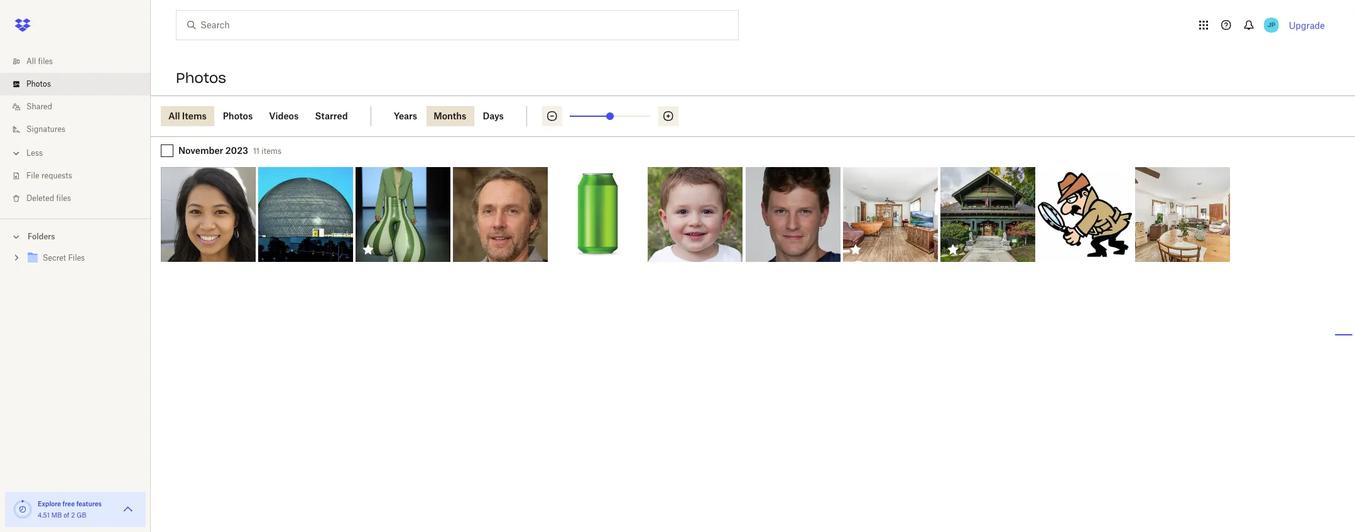 Task type: vqa. For each thing, say whether or not it's contained in the screenshot.
'your' to the middle
no



Task type: locate. For each thing, give the bounding box(es) containing it.
years
[[394, 111, 417, 121]]

all items
[[168, 111, 207, 121]]

months button
[[426, 106, 474, 126]]

days
[[483, 111, 504, 121]]

file requests link
[[10, 165, 151, 187]]

free
[[63, 500, 75, 508]]

deleted files
[[26, 194, 71, 203]]

1 horizontal spatial tab list
[[386, 106, 527, 126]]

1 vertical spatial all
[[168, 111, 180, 121]]

all inside button
[[168, 111, 180, 121]]

folders
[[28, 232, 55, 241]]

file
[[26, 171, 39, 180]]

1 horizontal spatial all
[[168, 111, 180, 121]]

photos inside button
[[223, 111, 253, 121]]

Search in folder "Dropbox" text field
[[200, 18, 712, 32]]

all
[[26, 57, 36, 66], [168, 111, 180, 121]]

files inside the all files "link"
[[38, 57, 53, 66]]

all items button
[[161, 106, 214, 126]]

photos up "shared"
[[26, 79, 51, 89]]

shared
[[26, 102, 52, 111]]

of
[[64, 511, 69, 519]]

files up photos list item
[[38, 57, 53, 66]]

all inside "link"
[[26, 57, 36, 66]]

deleted
[[26, 194, 54, 203]]

0 horizontal spatial files
[[38, 57, 53, 66]]

items
[[262, 146, 281, 156]]

starred button
[[307, 106, 355, 126]]

list
[[0, 43, 151, 219]]

2 tab list from the left
[[386, 106, 527, 126]]

photos
[[176, 69, 226, 87], [26, 79, 51, 89], [223, 111, 253, 121]]

Photo Zoom Slider range field
[[570, 116, 651, 117]]

photos link
[[10, 73, 151, 95]]

files inside the deleted files "link"
[[56, 194, 71, 203]]

0 horizontal spatial all
[[26, 57, 36, 66]]

photos inside list item
[[26, 79, 51, 89]]

tab list
[[161, 106, 371, 126], [386, 106, 527, 126]]

1 horizontal spatial files
[[56, 194, 71, 203]]

photos up 2023
[[223, 111, 253, 121]]

all left items
[[168, 111, 180, 121]]

1 vertical spatial files
[[56, 194, 71, 203]]

months
[[434, 111, 466, 121]]

0 vertical spatial all
[[26, 57, 36, 66]]

0 vertical spatial files
[[38, 57, 53, 66]]

1 tab list from the left
[[161, 106, 371, 126]]

all for all files
[[26, 57, 36, 66]]

all down dropbox "icon" at the left
[[26, 57, 36, 66]]

deleted files link
[[10, 187, 151, 210]]

image - 52f9044b7e2655d26eb85c0b2abdc392-uncropped_scaled_within_1536_1152.webp 11/15/2023, 5:19:03 pm image
[[843, 167, 938, 262]]

tab list containing all items
[[161, 106, 371, 126]]

0 horizontal spatial tab list
[[161, 106, 371, 126]]

image - db165f6aaa73d95c9004256537e7037b-uncropped_scaled_within_1536_1152.webp 11/15/2023, 5:19:02 pm image
[[1135, 167, 1230, 262]]

files right deleted
[[56, 194, 71, 203]]

image - 1703238.jpg 11/15/2023, 5:19:03 pm image
[[1038, 167, 1133, 262]]

image - 4570_university_ave____pierre_galant_1.0.jpg 11/15/2023, 5:19:03 pm image
[[940, 167, 1035, 262]]

starred
[[315, 111, 348, 121]]

files
[[38, 57, 53, 66], [56, 194, 71, 203]]



Task type: describe. For each thing, give the bounding box(es) containing it.
all for all items
[[168, 111, 180, 121]]

image - download.jpeg 11/15/2023, 5:19:03 pm image
[[648, 167, 743, 262]]

4.51
[[38, 511, 50, 519]]

explore free features 4.51 mb of 2 gb
[[38, 500, 102, 519]]

upgrade link
[[1289, 20, 1325, 30]]

file requests
[[26, 171, 72, 180]]

files for deleted files
[[56, 194, 71, 203]]

image - inflatable-pants-today-inline-200227-5.webp 11/15/2023, 5:19:04 pm image
[[356, 167, 451, 262]]

image - the_sphere_at_the_venetian_resort_(53098837453).jpg 11/15/2023, 5:19:04 pm image
[[258, 167, 353, 262]]

features
[[76, 500, 102, 508]]

image - download (1).jpeg 11/15/2023, 5:19:03 pm image
[[745, 167, 840, 262]]

shared link
[[10, 95, 151, 118]]

jp button
[[1261, 15, 1281, 35]]

files for all files
[[38, 57, 53, 66]]

all files link
[[10, 50, 151, 73]]

secret
[[43, 253, 66, 263]]

days button
[[475, 106, 511, 126]]

upgrade
[[1289, 20, 1325, 30]]

videos button
[[261, 106, 306, 126]]

image - screenshot 2023-11-13 at 10.51.08 am.png 11/15/2023, 5:19:03 pm image
[[453, 167, 548, 262]]

photos list item
[[0, 73, 151, 95]]

items
[[182, 111, 207, 121]]

photos up items
[[176, 69, 226, 87]]

less image
[[10, 147, 23, 160]]

secret files link
[[25, 250, 141, 267]]

november 2023 11 items
[[178, 145, 281, 156]]

explore
[[38, 500, 61, 508]]

photos button
[[215, 106, 260, 126]]

secret files
[[43, 253, 85, 263]]

jp
[[1267, 21, 1275, 29]]

image - istockphoto-610015062-612x612.jpg 11/15/2023, 5:19:03 pm image
[[551, 167, 645, 262]]

image - screenshot 2023-10-19 at 9.45.56 am.png 11/15/2023, 5:19:05 pm image
[[161, 167, 256, 262]]

files
[[68, 253, 85, 263]]

videos
[[269, 111, 299, 121]]

list containing all files
[[0, 43, 151, 219]]

mb
[[51, 511, 62, 519]]

all files
[[26, 57, 53, 66]]

years button
[[386, 106, 425, 126]]

signatures
[[26, 124, 65, 134]]

quota usage element
[[13, 499, 33, 520]]

11
[[253, 146, 260, 156]]

signatures link
[[10, 118, 151, 141]]

less
[[26, 148, 43, 158]]

gb
[[77, 511, 86, 519]]

2023
[[225, 145, 248, 156]]

november
[[178, 145, 223, 156]]

folders button
[[0, 227, 151, 246]]

dropbox image
[[10, 13, 35, 38]]

tab list containing years
[[386, 106, 527, 126]]

2
[[71, 511, 75, 519]]

requests
[[41, 171, 72, 180]]



